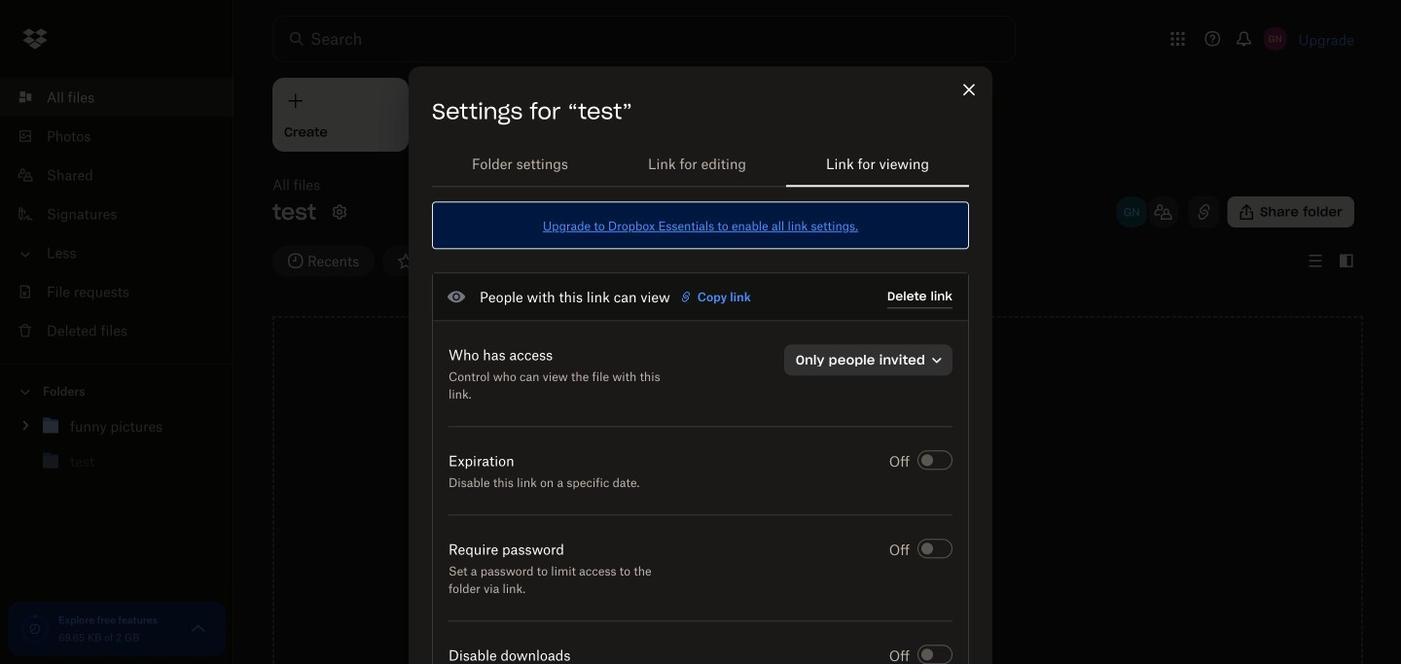 Task type: describe. For each thing, give the bounding box(es) containing it.
tab panel inside the settings for "test" dialog
[[432, 202, 969, 665]]

this folder has a shared link active image
[[1146, 195, 1181, 230]]

less image
[[16, 245, 35, 264]]



Task type: vqa. For each thing, say whether or not it's contained in the screenshot.
group
yes



Task type: locate. For each thing, give the bounding box(es) containing it.
generic name (you) image
[[1115, 195, 1150, 230]]

list item
[[0, 78, 234, 117]]

tab panel
[[432, 202, 969, 665]]

tab list inside the settings for "test" dialog
[[432, 140, 969, 187]]

group
[[0, 405, 234, 494]]

dropbox image
[[16, 19, 55, 58]]

tab list
[[432, 140, 969, 187]]

list
[[0, 66, 234, 364]]

link icon image
[[678, 289, 694, 305]]

settings for "test" dialog
[[409, 66, 993, 665]]



